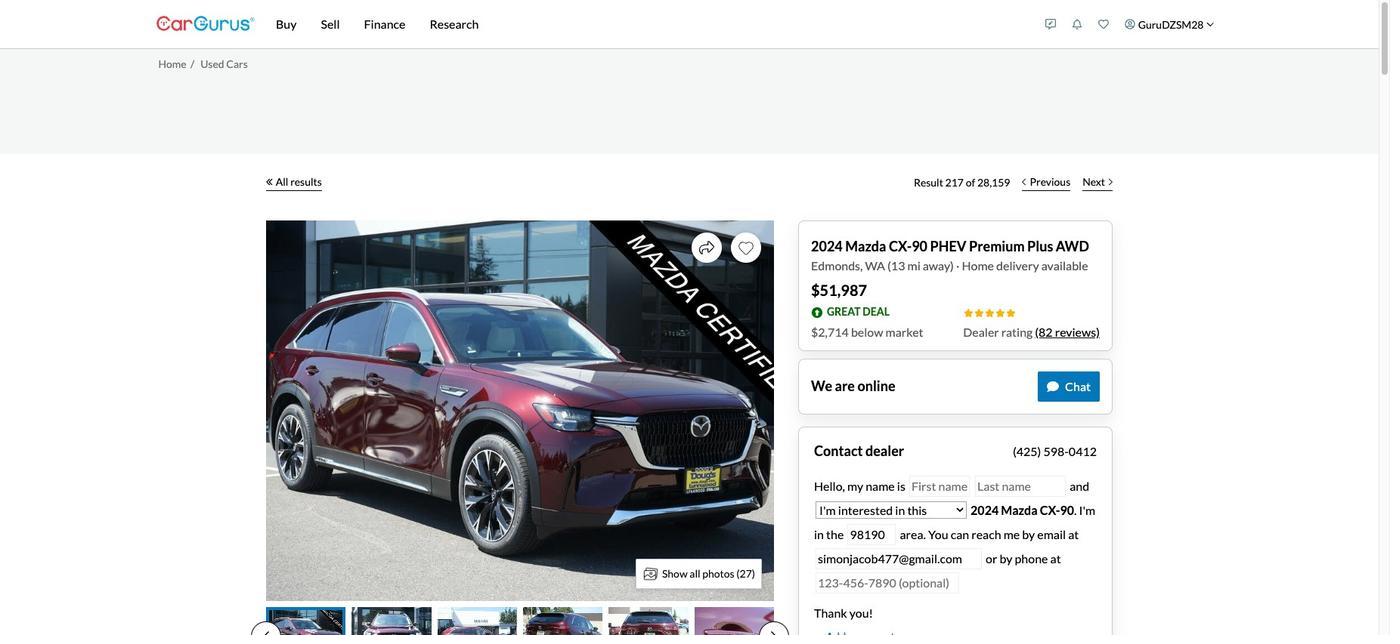 Task type: vqa. For each thing, say whether or not it's contained in the screenshot.
the View vehicle photo 5
yes



Task type: describe. For each thing, give the bounding box(es) containing it.
$51,987
[[811, 281, 867, 299]]

below
[[851, 325, 883, 339]]

home / used cars
[[158, 57, 248, 70]]

vehicle full photo image
[[266, 220, 774, 601]]

(13
[[887, 258, 905, 272]]

all
[[690, 568, 700, 581]]

awd
[[1056, 238, 1089, 254]]

and
[[1067, 479, 1089, 493]]

gurudzsm28 menu
[[1038, 3, 1222, 45]]

all
[[276, 175, 288, 188]]

.
[[1074, 503, 1077, 517]]

contact dealer
[[814, 443, 904, 459]]

chevron left image
[[1022, 178, 1026, 186]]

the
[[826, 527, 844, 542]]

result 217 of 28,159
[[914, 176, 1010, 189]]

dealer
[[865, 443, 904, 459]]

share image
[[699, 240, 714, 255]]

online
[[857, 378, 895, 395]]

i'm
[[1079, 503, 1095, 517]]

hello,
[[814, 479, 845, 493]]

of
[[966, 176, 975, 189]]

cars
[[226, 57, 248, 70]]

can
[[951, 527, 969, 542]]

Phone (optional) telephone field
[[816, 573, 959, 594]]

2024 for 2024 mazda cx-90 phev premium plus awd edmonds, wa (13 mi away) · home delivery available
[[811, 238, 843, 254]]

research button
[[418, 0, 491, 48]]

0 vertical spatial by
[[1022, 527, 1035, 542]]

open notifications image
[[1072, 19, 1083, 29]]

(82 reviews) button
[[1035, 323, 1100, 341]]

delivery
[[996, 258, 1039, 272]]

away)
[[923, 258, 954, 272]]

plus
[[1027, 238, 1053, 254]]

cargurus logo homepage link link
[[156, 3, 255, 46]]

(82
[[1035, 325, 1053, 339]]

used
[[200, 57, 224, 70]]

phone
[[1015, 551, 1048, 566]]

wa
[[865, 258, 885, 272]]

saved cars image
[[1098, 19, 1109, 29]]

menu bar containing buy
[[255, 0, 1038, 48]]

sell button
[[309, 0, 352, 48]]

premium
[[969, 238, 1025, 254]]

photos
[[702, 568, 734, 581]]

view vehicle photo 6 image
[[694, 607, 774, 636]]

(425) 598-0412
[[1013, 444, 1097, 458]]

you!
[[849, 606, 873, 620]]

598-
[[1043, 444, 1069, 458]]

next
[[1083, 175, 1105, 188]]

90 for 2024 mazda cx-90
[[1060, 503, 1074, 517]]

$2,714 below market
[[811, 325, 923, 339]]

Last name field
[[975, 476, 1066, 497]]

Email address email field
[[816, 548, 982, 570]]

buy
[[276, 17, 297, 31]]

finance
[[364, 17, 405, 31]]

view vehicle photo 1 image
[[266, 607, 346, 636]]

we are online
[[811, 378, 895, 395]]

my
[[847, 479, 863, 493]]

gurudzsm28
[[1138, 18, 1204, 31]]

hello, my name is
[[814, 479, 908, 493]]

view vehicle photo 2 image
[[352, 607, 431, 636]]

all results
[[276, 175, 322, 188]]

gurudzsm28 button
[[1117, 3, 1222, 45]]

prev page image
[[263, 632, 269, 636]]

contact
[[814, 443, 863, 459]]

2024 mazda cx-90
[[971, 503, 1074, 517]]

. i'm in the
[[814, 503, 1095, 542]]

all results link
[[266, 166, 322, 199]]

home inside 2024 mazda cx-90 phev premium plus awd edmonds, wa (13 mi away) · home delivery available
[[962, 258, 994, 272]]

me
[[1004, 527, 1020, 542]]

(27)
[[736, 568, 755, 581]]

0 horizontal spatial by
[[1000, 551, 1012, 566]]

home link
[[158, 57, 186, 70]]

thank
[[814, 606, 847, 620]]

previous
[[1030, 175, 1070, 188]]

mi
[[907, 258, 920, 272]]

dealer
[[963, 325, 999, 339]]

email
[[1037, 527, 1066, 542]]

First name field
[[909, 476, 970, 497]]

1 vertical spatial at
[[1050, 551, 1061, 566]]

chat
[[1065, 379, 1091, 393]]

28,159
[[977, 176, 1010, 189]]

edmonds,
[[811, 258, 863, 272]]

cx- for 2024 mazda cx-90 phev premium plus awd edmonds, wa (13 mi away) · home delivery available
[[889, 238, 912, 254]]



Task type: locate. For each thing, give the bounding box(es) containing it.
result
[[914, 176, 943, 189]]

cx- inside 2024 mazda cx-90 phev premium plus awd edmonds, wa (13 mi away) · home delivery available
[[889, 238, 912, 254]]

1 horizontal spatial home
[[962, 258, 994, 272]]

research
[[430, 17, 479, 31]]

at
[[1068, 527, 1079, 542], [1050, 551, 1061, 566]]

cx-
[[889, 238, 912, 254], [1040, 503, 1060, 517]]

0 horizontal spatial cx-
[[889, 238, 912, 254]]

0 vertical spatial 2024
[[811, 238, 843, 254]]

reviews)
[[1055, 325, 1100, 339]]

217
[[945, 176, 964, 189]]

1 horizontal spatial at
[[1068, 527, 1079, 542]]

at right phone
[[1050, 551, 1061, 566]]

great deal
[[827, 305, 890, 318]]

home right ·
[[962, 258, 994, 272]]

you
[[928, 527, 948, 542]]

/
[[190, 57, 194, 70]]

add a car review image
[[1045, 19, 1056, 29]]

0 vertical spatial 90
[[912, 238, 927, 254]]

gurudzsm28 menu item
[[1117, 3, 1222, 45]]

1 vertical spatial mazda
[[1001, 503, 1037, 517]]

rating
[[1001, 325, 1033, 339]]

deal
[[863, 305, 890, 318]]

chevron double left image
[[266, 178, 273, 186]]

0 vertical spatial at
[[1068, 527, 1079, 542]]

menu bar
[[255, 0, 1038, 48]]

2024 mazda cx-90 phev premium plus awd edmonds, wa (13 mi away) · home delivery available
[[811, 238, 1089, 272]]

view vehicle photo 4 image
[[523, 607, 603, 636]]

is
[[897, 479, 905, 493]]

1 horizontal spatial 2024
[[971, 503, 999, 517]]

dealer rating (82 reviews)
[[963, 325, 1100, 339]]

90
[[912, 238, 927, 254], [1060, 503, 1074, 517]]

chevron down image
[[1206, 20, 1214, 28]]

2024 up 'edmonds,'
[[811, 238, 843, 254]]

mazda
[[845, 238, 886, 254], [1001, 503, 1037, 517]]

available
[[1041, 258, 1088, 272]]

mazda down last name field
[[1001, 503, 1037, 517]]

name
[[866, 479, 895, 493]]

1 horizontal spatial cx-
[[1040, 503, 1060, 517]]

mazda for 2024 mazda cx-90
[[1001, 503, 1037, 517]]

comment image
[[1047, 381, 1059, 393]]

finance button
[[352, 0, 418, 48]]

user icon image
[[1125, 19, 1135, 29]]

mazda for 2024 mazda cx-90 phev premium plus awd edmonds, wa (13 mi away) · home delivery available
[[845, 238, 886, 254]]

are
[[835, 378, 855, 395]]

2024 inside 2024 mazda cx-90 phev premium plus awd edmonds, wa (13 mi away) · home delivery available
[[811, 238, 843, 254]]

0 horizontal spatial home
[[158, 57, 186, 70]]

1 vertical spatial 90
[[1060, 503, 1074, 517]]

home left /
[[158, 57, 186, 70]]

1 vertical spatial home
[[962, 258, 994, 272]]

0 horizontal spatial 2024
[[811, 238, 843, 254]]

90 inside 2024 mazda cx-90 phev premium plus awd edmonds, wa (13 mi away) · home delivery available
[[912, 238, 927, 254]]

area.
[[900, 527, 926, 542]]

1 vertical spatial by
[[1000, 551, 1012, 566]]

tab list
[[251, 607, 789, 636]]

buy button
[[264, 0, 309, 48]]

mazda up wa at right
[[845, 238, 886, 254]]

(425)
[[1013, 444, 1041, 458]]

show
[[662, 568, 688, 581]]

view vehicle photo 5 image
[[609, 607, 688, 636]]

results
[[290, 175, 322, 188]]

show all photos (27)
[[662, 568, 755, 581]]

sell
[[321, 17, 340, 31]]

or by phone at
[[986, 551, 1061, 566]]

by
[[1022, 527, 1035, 542], [1000, 551, 1012, 566]]

1 horizontal spatial 90
[[1060, 503, 1074, 517]]

by right or
[[1000, 551, 1012, 566]]

1 vertical spatial 2024
[[971, 503, 999, 517]]

0 vertical spatial cx-
[[889, 238, 912, 254]]

cx- for 2024 mazda cx-90
[[1040, 503, 1060, 517]]

chat button
[[1038, 372, 1100, 402]]

in
[[814, 527, 824, 542]]

phev
[[930, 238, 966, 254]]

0 horizontal spatial 90
[[912, 238, 927, 254]]

2024 for 2024 mazda cx-90
[[971, 503, 999, 517]]

we
[[811, 378, 832, 395]]

cx- up email
[[1040, 503, 1060, 517]]

home
[[158, 57, 186, 70], [962, 258, 994, 272]]

0 horizontal spatial mazda
[[845, 238, 886, 254]]

next link
[[1077, 166, 1119, 199]]

previous link
[[1016, 166, 1077, 199]]

at right email
[[1068, 527, 1079, 542]]

Zip code field
[[848, 524, 896, 546]]

90 left i'm
[[1060, 503, 1074, 517]]

view vehicle photo 3 image
[[437, 607, 517, 636]]

area. you can reach me by email at
[[898, 527, 1079, 542]]

$2,714
[[811, 325, 849, 339]]

0 horizontal spatial at
[[1050, 551, 1061, 566]]

2024 up reach
[[971, 503, 999, 517]]

90 up mi
[[912, 238, 927, 254]]

reach
[[971, 527, 1001, 542]]

great
[[827, 305, 861, 318]]

1 horizontal spatial by
[[1022, 527, 1035, 542]]

mazda inside 2024 mazda cx-90 phev premium plus awd edmonds, wa (13 mi away) · home delivery available
[[845, 238, 886, 254]]

0 vertical spatial mazda
[[845, 238, 886, 254]]

1 horizontal spatial mazda
[[1001, 503, 1037, 517]]

90 for 2024 mazda cx-90 phev premium plus awd edmonds, wa (13 mi away) · home delivery available
[[912, 238, 927, 254]]

1 vertical spatial cx-
[[1040, 503, 1060, 517]]

cx- up (13
[[889, 238, 912, 254]]

2024
[[811, 238, 843, 254], [971, 503, 999, 517]]

chevron right image
[[1109, 178, 1113, 186]]

0412
[[1069, 444, 1097, 458]]

thank you!
[[814, 606, 873, 620]]

cargurus logo homepage link image
[[156, 3, 255, 46]]

show all photos (27) link
[[636, 559, 762, 589]]

·
[[956, 258, 959, 272]]

by right the 'me'
[[1022, 527, 1035, 542]]

0 vertical spatial home
[[158, 57, 186, 70]]

next page image
[[771, 632, 777, 636]]

or
[[986, 551, 997, 566]]

market
[[886, 325, 923, 339]]



